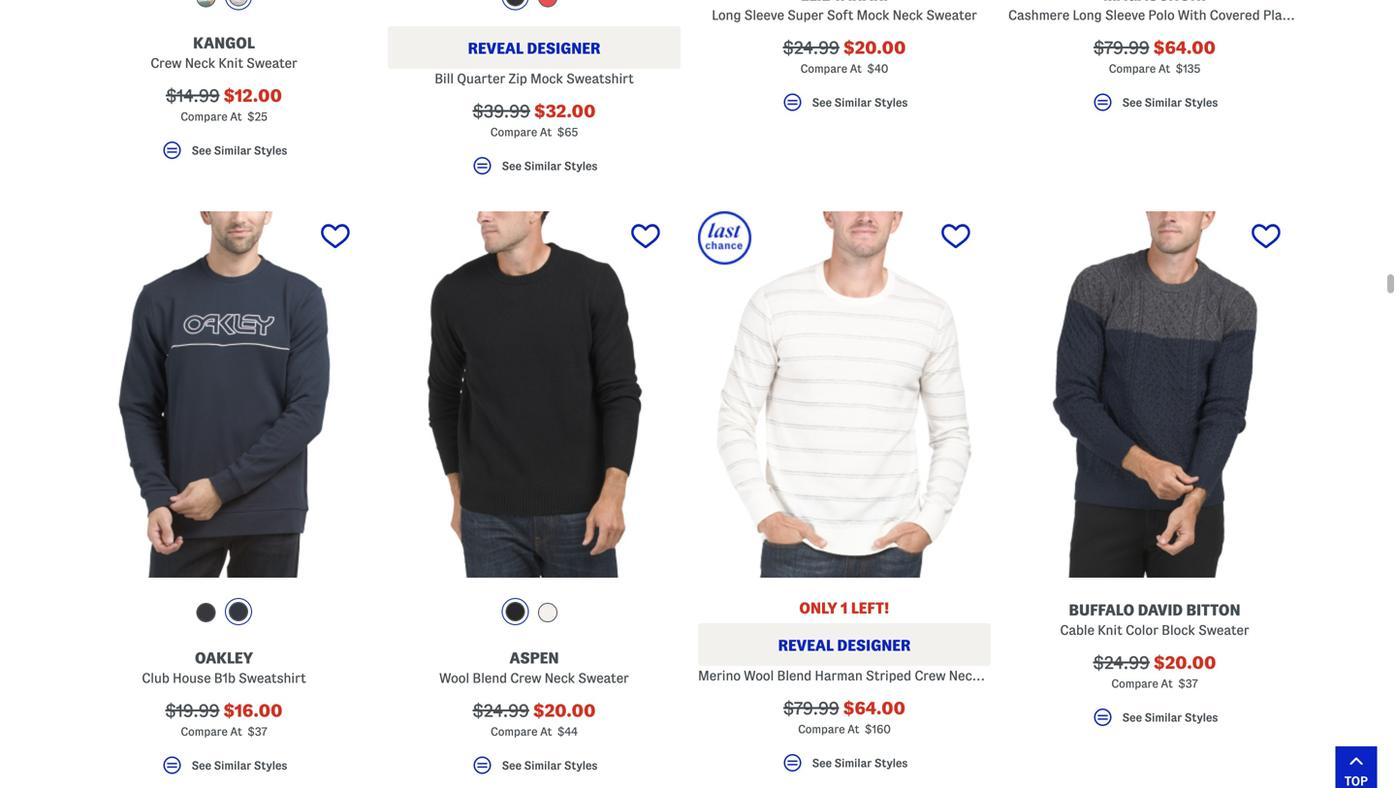 Task type: describe. For each thing, give the bounding box(es) containing it.
kangol crew neck knit sweater compare at              $25 element
[[78, 0, 370, 171]]

blackout image
[[196, 603, 216, 623]]

sweater inside kangol crew neck knit sweater
[[246, 56, 297, 70]]

crew inside the aspen wool blend crew neck sweater
[[510, 671, 542, 686]]

see similar styles inside reveal designer bill quarter zip mock sweatshirt compare at              $65 element
[[502, 160, 598, 172]]

similar for the see similar styles button below $24.99 $20.00 compare at              $37 in the bottom right of the page
[[1145, 711, 1182, 724]]

see for the see similar styles button below $24.99 $20.00 compare at              $37 in the bottom right of the page
[[1122, 711, 1142, 724]]

merino
[[698, 669, 741, 683]]

$24.99 inside $24.99 $20.00 compare at              $40
[[783, 38, 840, 57]]

merino wool blend harman striped crew neck sweater image
[[698, 211, 991, 578]]

wool blend crew neck sweater image
[[388, 211, 681, 578]]

super
[[787, 8, 824, 22]]

styles for the see similar styles button under $24.99 $20.00 compare at              $44
[[564, 759, 598, 772]]

$24.99 $20.00 compare at              $37
[[1093, 654, 1216, 690]]

sweatshirt for oakley
[[239, 671, 306, 686]]

reveal designer merino wool blend harman striped crew neck sweater compare at              $160 element
[[698, 211, 1033, 783]]

$24.99 $20.00 compare at              $40
[[783, 38, 906, 75]]

mock inside elie tahari long sleeve super soft mock neck sweater compare at              $40 element
[[857, 8, 890, 22]]

$14.99 $12.00 compare at              $25
[[166, 86, 282, 123]]

reveal for $79.99
[[778, 637, 834, 654]]

see similar styles inside magaschoni cashmere long sleeve polo with covered placket compare at              $135 element
[[1122, 96, 1218, 108]]

only
[[799, 600, 838, 617]]

crew inside reveal designer merino wool blend harman striped crew neck sweater compare at              $160 element
[[915, 669, 946, 683]]

david
[[1138, 602, 1183, 619]]

$79.99 for blend
[[783, 699, 839, 718]]

aspen wool blend crew neck sweater
[[439, 650, 629, 686]]

$37 for $20.00
[[1178, 678, 1198, 690]]

see for the see similar styles button under $24.99 $20.00 compare at              $44
[[502, 759, 522, 772]]

$64.00 for striped
[[843, 699, 906, 718]]

neck inside kangol crew neck knit sweater
[[185, 56, 215, 70]]

see similar styles button down $14.99 $12.00 compare at              $25
[[78, 139, 370, 171]]

mock inside reveal designer bill quarter zip mock sweatshirt compare at              $65 element
[[530, 71, 563, 86]]

$79.99 for sleeve
[[1094, 38, 1150, 57]]

see for the see similar styles button under $14.99 $12.00 compare at              $25
[[192, 144, 211, 156]]

$24.99 for aspen
[[473, 702, 529, 720]]

reveal for $39.99
[[468, 40, 524, 57]]

wool for aspen
[[439, 671, 469, 686]]

similar for the see similar styles button in reveal designer merino wool blend harman striped crew neck sweater compare at              $160 element
[[834, 757, 872, 769]]

sleeve inside magaschoni cashmere long sleeve polo with covered placket compare at              $135 element
[[1105, 8, 1145, 22]]

1 long from the left
[[712, 8, 741, 22]]

house
[[173, 671, 211, 686]]

cashmere long sleeve polo with covered placket
[[1008, 8, 1309, 22]]

see similar styles inside buffalo david bitton cable knit color block sweater compare at              $37 "element"
[[1122, 711, 1218, 724]]

merino wool blend harman striped crew neck sweater
[[698, 669, 1033, 683]]

$20.00 for buffalo david bitton
[[1154, 654, 1216, 672]]

blend for aspen
[[473, 671, 507, 686]]

kangol crew neck knit sweater
[[151, 35, 297, 70]]

$20.00 for aspen
[[533, 702, 596, 720]]

cable knit color block sweater image
[[1008, 211, 1301, 578]]

see for the see similar styles button below $39.99 $32.00 compare at              $65
[[502, 160, 522, 172]]

styles for the see similar styles button within magaschoni cashmere long sleeve polo with covered placket compare at              $135 element
[[1185, 96, 1218, 108]]

compare for $24.99 $20.00 compare at              $37
[[1112, 678, 1159, 690]]

see similar styles button down $39.99 $32.00 compare at              $65
[[388, 154, 681, 186]]

magaschoni cashmere long sleeve polo with covered placket compare at              $135 element
[[1008, 0, 1309, 123]]

left!
[[851, 600, 890, 617]]

list box for aspen
[[502, 598, 567, 630]]

styles for the see similar styles button below $39.99 $32.00 compare at              $65
[[564, 160, 598, 172]]

polo
[[1148, 8, 1175, 22]]

see similar styles button down $19.99 $16.00 compare at              $37
[[78, 754, 370, 786]]

designer for $32.00
[[527, 40, 601, 57]]

see similar styles button down $24.99 $20.00 compare at              $44
[[388, 754, 681, 786]]

similar for the see similar styles button under $24.99 $20.00 compare at              $44
[[524, 759, 562, 772]]

$44
[[557, 726, 578, 738]]

$19.99 $16.00 compare at              $37
[[165, 702, 283, 738]]

placket
[[1263, 8, 1309, 22]]

similar for the see similar styles button under $14.99 $12.00 compare at              $25
[[214, 144, 251, 156]]

see similar styles button inside reveal designer merino wool blend harman striped crew neck sweater compare at              $160 element
[[698, 751, 991, 783]]

sweater inside buffalo david bitton cable knit color block sweater
[[1199, 623, 1249, 638]]

$39.99
[[473, 102, 530, 121]]

crew inside kangol crew neck knit sweater
[[151, 56, 182, 70]]

quarter
[[457, 71, 505, 86]]

cable
[[1060, 623, 1095, 638]]

$64.00 for with
[[1154, 38, 1216, 57]]

blend for merino
[[777, 669, 812, 683]]

$79.99 $64.00 compare at              $160
[[783, 699, 906, 736]]

$37 for $16.00
[[247, 726, 267, 738]]

reveal designer for $32.00
[[468, 40, 601, 57]]

club house b1b sweatshirt image
[[78, 211, 370, 578]]



Task type: locate. For each thing, give the bounding box(es) containing it.
see inside buffalo david bitton cable knit color block sweater compare at              $37 "element"
[[1122, 711, 1142, 724]]

buffalo
[[1069, 602, 1135, 619]]

0 horizontal spatial $64.00
[[843, 699, 906, 718]]

compare down '$39.99'
[[490, 126, 537, 138]]

compare for $24.99 $20.00 compare at              $44
[[491, 726, 538, 738]]

block
[[1162, 623, 1195, 638]]

styles down $24.99 $20.00 compare at              $37 in the bottom right of the page
[[1185, 711, 1218, 724]]

compare inside $14.99 $12.00 compare at              $25
[[181, 111, 228, 123]]

sweatshirt up $16.00
[[239, 671, 306, 686]]

buffalo david bitton cable knit color block sweater compare at              $37 element
[[1008, 211, 1301, 738]]

knit
[[218, 56, 243, 70], [1098, 623, 1123, 638]]

reveal designer
[[468, 40, 601, 57], [778, 637, 911, 654]]

wool inside the aspen wool blend crew neck sweater
[[439, 671, 469, 686]]

see similar styles button down $24.99 $20.00 compare at              $40
[[698, 91, 991, 123]]

1 vertical spatial $20.00
[[1154, 654, 1216, 672]]

1 horizontal spatial $37
[[1178, 678, 1198, 690]]

$20.00 up $40
[[844, 38, 906, 57]]

sleeve
[[744, 8, 784, 22], [1105, 8, 1145, 22]]

styles inside aspen wool blend crew neck sweater compare at              $44 element
[[564, 759, 598, 772]]

crew down aspen
[[510, 671, 542, 686]]

wool inside reveal designer merino wool blend harman striped crew neck sweater compare at              $160 element
[[744, 669, 774, 683]]

sweatshirt up $32.00
[[566, 71, 634, 86]]

2 horizontal spatial $24.99
[[1093, 654, 1150, 672]]

styles for the see similar styles button under $14.99 $12.00 compare at              $25
[[254, 144, 287, 156]]

styles for the see similar styles button underneath $19.99 $16.00 compare at              $37
[[254, 759, 287, 772]]

b1b
[[214, 671, 236, 686]]

list box inside the 'oakley club house b1b sweatshirt compare at              $37' element
[[191, 598, 256, 630]]

2 sleeve from the left
[[1105, 8, 1145, 22]]

styles inside the 'oakley club house b1b sweatshirt compare at              $37' element
[[254, 759, 287, 772]]

styles inside kangol crew neck knit sweater compare at              $25 'element'
[[254, 144, 287, 156]]

long right cashmere
[[1073, 8, 1102, 22]]

compare inside the $79.99 $64.00 compare at              $135
[[1109, 63, 1156, 75]]

$79.99 inside the $79.99 $64.00 compare at              $135
[[1094, 38, 1150, 57]]

$40
[[867, 63, 889, 75]]

2 vertical spatial $20.00
[[533, 702, 596, 720]]

2 horizontal spatial $20.00
[[1154, 654, 1216, 672]]

reveal designer for $64.00
[[778, 637, 911, 654]]

0 horizontal spatial reveal
[[468, 40, 524, 57]]

$37 inside $19.99 $16.00 compare at              $37
[[247, 726, 267, 738]]

styles down $25
[[254, 144, 287, 156]]

compare left $44
[[491, 726, 538, 738]]

styles down $16.00
[[254, 759, 287, 772]]

similar for the see similar styles button underneath $19.99 $16.00 compare at              $37
[[214, 759, 251, 772]]

1 vertical spatial designer
[[837, 637, 911, 654]]

see similar styles down $40
[[812, 96, 908, 108]]

see down $14.99 $12.00 compare at              $25
[[192, 144, 211, 156]]

0 horizontal spatial wool
[[439, 671, 469, 686]]

sweatshirt for bill
[[566, 71, 634, 86]]

long sleeve super soft mock neck sweater
[[712, 8, 977, 22]]

see similar styles
[[812, 96, 908, 108], [1122, 96, 1218, 108], [192, 144, 287, 156], [502, 160, 598, 172], [1122, 711, 1218, 724], [812, 757, 908, 769], [192, 759, 287, 772], [502, 759, 598, 772]]

similar for the see similar styles button within magaschoni cashmere long sleeve polo with covered placket compare at              $135 element
[[1145, 96, 1182, 108]]

0 horizontal spatial sleeve
[[744, 8, 784, 22]]

$64.00 inside $79.99 $64.00 compare at              $160
[[843, 699, 906, 718]]

1 vertical spatial reveal
[[778, 637, 834, 654]]

see similar styles down $19.99 $16.00 compare at              $37
[[192, 759, 287, 772]]

compare inside $24.99 $20.00 compare at              $44
[[491, 726, 538, 738]]

see similar styles inside reveal designer merino wool blend harman striped crew neck sweater compare at              $160 element
[[812, 757, 908, 769]]

compare for $24.99 $20.00 compare at              $40
[[801, 63, 847, 75]]

0 horizontal spatial sweatshirt
[[239, 671, 306, 686]]

list box inside aspen wool blend crew neck sweater compare at              $44 element
[[502, 598, 567, 630]]

1 horizontal spatial wool
[[744, 669, 774, 683]]

0 horizontal spatial mock
[[530, 71, 563, 86]]

1 horizontal spatial long
[[1073, 8, 1102, 22]]

see similar styles down $24.99 $20.00 compare at              $37 in the bottom right of the page
[[1122, 711, 1218, 724]]

blend inside the aspen wool blend crew neck sweater
[[473, 671, 507, 686]]

$64.00 up $160
[[843, 699, 906, 718]]

$160
[[865, 723, 891, 736]]

list box up bill quarter zip mock sweatshirt
[[502, 0, 567, 15]]

list box up aspen
[[502, 598, 567, 630]]

buffalo david bitton cable knit color block sweater
[[1060, 602, 1249, 638]]

$24.99 for buffalo
[[1093, 654, 1150, 672]]

covered
[[1210, 8, 1260, 22]]

$37 down $16.00
[[247, 726, 267, 738]]

0 vertical spatial $24.99
[[783, 38, 840, 57]]

compare left $40
[[801, 63, 847, 75]]

see similar styles down "$65"
[[502, 160, 598, 172]]

1 vertical spatial $24.99
[[1093, 654, 1150, 672]]

similar down $160
[[834, 757, 872, 769]]

$24.99 $20.00 compare at              $44
[[473, 702, 596, 738]]

knit down the buffalo
[[1098, 623, 1123, 638]]

styles for the see similar styles button below $24.99 $20.00 compare at              $40
[[874, 96, 908, 108]]

sweater inside the aspen wool blend crew neck sweater
[[578, 671, 629, 686]]

similar down $24.99 $20.00 compare at              $37 in the bottom right of the page
[[1145, 711, 1182, 724]]

reveal designer up bill quarter zip mock sweatshirt
[[468, 40, 601, 57]]

see similar styles inside aspen wool blend crew neck sweater compare at              $44 element
[[502, 759, 598, 772]]

1 horizontal spatial $24.99
[[783, 38, 840, 57]]

$64.00 up $135
[[1154, 38, 1216, 57]]

$79.99 down harman
[[783, 699, 839, 718]]

mock right soft
[[857, 8, 890, 22]]

neck right striped
[[949, 669, 979, 683]]

see similar styles button down $79.99 $64.00 compare at              $160 in the bottom right of the page
[[698, 751, 991, 783]]

designer
[[527, 40, 601, 57], [837, 637, 911, 654]]

1 vertical spatial reveal designer
[[778, 637, 911, 654]]

mock
[[857, 8, 890, 22], [530, 71, 563, 86]]

similar inside magaschoni cashmere long sleeve polo with covered placket compare at              $135 element
[[1145, 96, 1182, 108]]

bitton
[[1186, 602, 1241, 619]]

$20.00 inside $24.99 $20.00 compare at              $37
[[1154, 654, 1216, 672]]

styles inside buffalo david bitton cable knit color block sweater compare at              $37 "element"
[[1185, 711, 1218, 724]]

long left super
[[712, 8, 741, 22]]

neck inside the aspen wool blend crew neck sweater
[[545, 671, 575, 686]]

similar down $44
[[524, 759, 562, 772]]

0 vertical spatial $79.99
[[1094, 38, 1150, 57]]

1 horizontal spatial designer
[[837, 637, 911, 654]]

black image
[[506, 602, 525, 622]]

see
[[812, 96, 832, 108], [1122, 96, 1142, 108], [192, 144, 211, 156], [502, 160, 522, 172], [1122, 711, 1142, 724], [812, 757, 832, 769], [192, 759, 211, 772], [502, 759, 522, 772]]

blend up $24.99 $20.00 compare at              $44
[[473, 671, 507, 686]]

see similar styles inside the 'oakley club house b1b sweatshirt compare at              $37' element
[[192, 759, 287, 772]]

list box for kangol
[[191, 0, 256, 15]]

0 vertical spatial $20.00
[[844, 38, 906, 57]]

club
[[142, 671, 170, 686]]

see for the see similar styles button below $24.99 $20.00 compare at              $40
[[812, 96, 832, 108]]

see similar styles button down the $79.99 $64.00 compare at              $135
[[1008, 91, 1301, 123]]

reveal down only
[[778, 637, 834, 654]]

1 vertical spatial $37
[[247, 726, 267, 738]]

cream image
[[538, 603, 558, 623]]

$39.99 $32.00 compare at              $65
[[473, 102, 596, 138]]

similar down $135
[[1145, 96, 1182, 108]]

2 long from the left
[[1073, 8, 1102, 22]]

crew
[[151, 56, 182, 70], [915, 669, 946, 683], [510, 671, 542, 686]]

see similar styles button inside magaschoni cashmere long sleeve polo with covered placket compare at              $135 element
[[1008, 91, 1301, 123]]

similar for the see similar styles button below $39.99 $32.00 compare at              $65
[[524, 160, 562, 172]]

$14.99
[[166, 86, 220, 105]]

$32.00
[[534, 102, 596, 121]]

similar down "$65"
[[524, 160, 562, 172]]

$20.00 down block
[[1154, 654, 1216, 672]]

mock right zip
[[530, 71, 563, 86]]

$24.99
[[783, 38, 840, 57], [1093, 654, 1150, 672], [473, 702, 529, 720]]

bill
[[435, 71, 454, 86]]

reveal up quarter in the left top of the page
[[468, 40, 524, 57]]

styles inside magaschoni cashmere long sleeve polo with covered placket compare at              $135 element
[[1185, 96, 1218, 108]]

compare down $19.99
[[181, 726, 228, 738]]

see inside magaschoni cashmere long sleeve polo with covered placket compare at              $135 element
[[1122, 96, 1142, 108]]

$20.00 inside $24.99 $20.00 compare at              $44
[[533, 702, 596, 720]]

knit inside buffalo david bitton cable knit color block sweater
[[1098, 623, 1123, 638]]

see inside elie tahari long sleeve super soft mock neck sweater compare at              $40 element
[[812, 96, 832, 108]]

$79.99 $64.00 compare at              $135
[[1094, 38, 1216, 75]]

zip
[[508, 71, 527, 86]]

compare inside $79.99 $64.00 compare at              $160
[[798, 723, 845, 736]]

$19.99
[[165, 702, 220, 720]]

0 horizontal spatial designer
[[527, 40, 601, 57]]

elie tahari long sleeve super soft mock neck sweater compare at              $40 element
[[698, 0, 991, 123]]

1 vertical spatial $64.00
[[843, 699, 906, 718]]

designer up bill quarter zip mock sweatshirt
[[527, 40, 601, 57]]

compare inside $39.99 $32.00 compare at              $65
[[490, 126, 537, 138]]

designer up merino wool blend harman striped crew neck sweater
[[837, 637, 911, 654]]

compare for $79.99 $64.00 compare at              $160
[[798, 723, 845, 736]]

$24.99 down super
[[783, 38, 840, 57]]

reveal designer up harman
[[778, 637, 911, 654]]

0 vertical spatial $37
[[1178, 678, 1198, 690]]

0 horizontal spatial crew
[[151, 56, 182, 70]]

styles down $40
[[874, 96, 908, 108]]

sleeve inside elie tahari long sleeve super soft mock neck sweater compare at              $40 element
[[744, 8, 784, 22]]

$37 down block
[[1178, 678, 1198, 690]]

bill quarter zip mock sweatshirt
[[435, 71, 634, 86]]

list box up the oakley
[[191, 598, 256, 630]]

1 horizontal spatial knit
[[1098, 623, 1123, 638]]

oakley
[[195, 650, 253, 667]]

designer for $64.00
[[837, 637, 911, 654]]

$24.99 inside $24.99 $20.00 compare at              $44
[[473, 702, 529, 720]]

knit down kangol
[[218, 56, 243, 70]]

sweatshirt inside oakley club house b1b sweatshirt
[[239, 671, 306, 686]]

fathom image
[[229, 602, 248, 622]]

neck
[[893, 8, 923, 22], [185, 56, 215, 70], [949, 669, 979, 683], [545, 671, 575, 686]]

see inside the 'oakley club house b1b sweatshirt compare at              $37' element
[[192, 759, 211, 772]]

$20.00 inside $24.99 $20.00 compare at              $40
[[844, 38, 906, 57]]

reveal
[[468, 40, 524, 57], [778, 637, 834, 654]]

0 horizontal spatial knit
[[218, 56, 243, 70]]

$79.99
[[1094, 38, 1150, 57], [783, 699, 839, 718]]

wool for merino
[[744, 669, 774, 683]]

0 vertical spatial sweatshirt
[[566, 71, 634, 86]]

see down the $79.99 $64.00 compare at              $135
[[1122, 96, 1142, 108]]

$37 inside $24.99 $20.00 compare at              $37
[[1178, 678, 1198, 690]]

see inside reveal designer bill quarter zip mock sweatshirt compare at              $65 element
[[502, 160, 522, 172]]

compare for $39.99 $32.00 compare at              $65
[[490, 126, 537, 138]]

list box for oakley
[[191, 598, 256, 630]]

0 horizontal spatial $79.99
[[783, 699, 839, 718]]

1
[[841, 600, 848, 617]]

list box up kangol
[[191, 0, 256, 15]]

similar inside elie tahari long sleeve super soft mock neck sweater compare at              $40 element
[[834, 96, 872, 108]]

crew right striped
[[915, 669, 946, 683]]

0 vertical spatial mock
[[857, 8, 890, 22]]

only 1 left!
[[799, 600, 890, 617]]

2 horizontal spatial crew
[[915, 669, 946, 683]]

styles down $135
[[1185, 96, 1218, 108]]

$16.00
[[224, 702, 283, 720]]

soft
[[827, 8, 854, 22]]

see similar styles down $25
[[192, 144, 287, 156]]

oakley club house b1b sweatshirt
[[142, 650, 306, 686]]

see similar styles inside kangol crew neck knit sweater compare at              $25 'element'
[[192, 144, 287, 156]]

striped
[[866, 669, 912, 683]]

styles inside reveal designer merino wool blend harman striped crew neck sweater compare at              $160 element
[[874, 757, 908, 769]]

see for the see similar styles button in reveal designer merino wool blend harman striped crew neck sweater compare at              $160 element
[[812, 757, 832, 769]]

compare inside $24.99 $20.00 compare at              $40
[[801, 63, 847, 75]]

1 horizontal spatial $79.99
[[1094, 38, 1150, 57]]

$24.99 down color
[[1093, 654, 1150, 672]]

0 horizontal spatial reveal designer
[[468, 40, 601, 57]]

neck right soft
[[893, 8, 923, 22]]

1 horizontal spatial reveal
[[778, 637, 834, 654]]

$20.00
[[844, 38, 906, 57], [1154, 654, 1216, 672], [533, 702, 596, 720]]

see similar styles button
[[698, 91, 991, 123], [1008, 91, 1301, 123], [78, 139, 370, 171], [388, 154, 681, 186], [1008, 706, 1301, 738], [698, 751, 991, 783], [78, 754, 370, 786], [388, 754, 681, 786]]

compare for $14.99 $12.00 compare at              $25
[[181, 111, 228, 123]]

1 horizontal spatial crew
[[510, 671, 542, 686]]

sleeve left super
[[744, 8, 784, 22]]

see down $24.99 $20.00 compare at              $37 in the bottom right of the page
[[1122, 711, 1142, 724]]

see similar styles down $44
[[502, 759, 598, 772]]

compare
[[801, 63, 847, 75], [1109, 63, 1156, 75], [181, 111, 228, 123], [490, 126, 537, 138], [1112, 678, 1159, 690], [798, 723, 845, 736], [181, 726, 228, 738], [491, 726, 538, 738]]

1 horizontal spatial mock
[[857, 8, 890, 22]]

$20.00 up $44
[[533, 702, 596, 720]]

similar inside aspen wool blend crew neck sweater compare at              $44 element
[[524, 759, 562, 772]]

styles inside reveal designer bill quarter zip mock sweatshirt compare at              $65 element
[[564, 160, 598, 172]]

cashmere
[[1008, 8, 1070, 22]]

wool
[[744, 669, 774, 683], [439, 671, 469, 686]]

similar down $40
[[834, 96, 872, 108]]

styles for the see similar styles button in reveal designer merino wool blend harman striped crew neck sweater compare at              $160 element
[[874, 757, 908, 769]]

compare down harman
[[798, 723, 845, 736]]

0 vertical spatial knit
[[218, 56, 243, 70]]

$24.99 inside $24.99 $20.00 compare at              $37
[[1093, 654, 1150, 672]]

1 horizontal spatial blend
[[777, 669, 812, 683]]

$64.00
[[1154, 38, 1216, 57], [843, 699, 906, 718]]

aspen wool blend crew neck sweater compare at              $44 element
[[388, 211, 681, 786]]

similar for the see similar styles button below $24.99 $20.00 compare at              $40
[[834, 96, 872, 108]]

2 vertical spatial $24.99
[[473, 702, 529, 720]]

styles
[[874, 96, 908, 108], [1185, 96, 1218, 108], [254, 144, 287, 156], [564, 160, 598, 172], [1185, 711, 1218, 724], [874, 757, 908, 769], [254, 759, 287, 772], [564, 759, 598, 772]]

color
[[1126, 623, 1159, 638]]

1 vertical spatial mock
[[530, 71, 563, 86]]

1 horizontal spatial $64.00
[[1154, 38, 1216, 57]]

styles down "$65"
[[564, 160, 598, 172]]

list box inside reveal designer bill quarter zip mock sweatshirt compare at              $65 element
[[502, 0, 567, 15]]

0 vertical spatial reveal
[[468, 40, 524, 57]]

0 horizontal spatial $24.99
[[473, 702, 529, 720]]

$79.99 inside $79.99 $64.00 compare at              $160
[[783, 699, 839, 718]]

styles for the see similar styles button below $24.99 $20.00 compare at              $37 in the bottom right of the page
[[1185, 711, 1218, 724]]

similar down $19.99 $16.00 compare at              $37
[[214, 759, 251, 772]]

neck down aspen
[[545, 671, 575, 686]]

reveal designer bill quarter zip mock sweatshirt compare at              $65 element
[[388, 0, 681, 186]]

similar inside reveal designer merino wool blend harman striped crew neck sweater compare at              $160 element
[[834, 757, 872, 769]]

$25
[[247, 111, 267, 123]]

compare inside $19.99 $16.00 compare at              $37
[[181, 726, 228, 738]]

styles down $160
[[874, 757, 908, 769]]

sweater
[[926, 8, 977, 22], [246, 56, 297, 70], [1199, 623, 1249, 638], [983, 669, 1033, 683], [578, 671, 629, 686]]

$37
[[1178, 678, 1198, 690], [247, 726, 267, 738]]

see similar styles down $160
[[812, 757, 908, 769]]

similar inside reveal designer bill quarter zip mock sweatshirt compare at              $65 element
[[524, 160, 562, 172]]

sleeve left polo
[[1105, 8, 1145, 22]]

1 horizontal spatial sleeve
[[1105, 8, 1145, 22]]

1 vertical spatial knit
[[1098, 623, 1123, 638]]

see similar styles button down $24.99 $20.00 compare at              $37 in the bottom right of the page
[[1008, 706, 1301, 738]]

$65
[[557, 126, 578, 138]]

neck down kangol
[[185, 56, 215, 70]]

compare down $14.99 in the top of the page
[[181, 111, 228, 123]]

$12.00
[[224, 86, 282, 105]]

compare inside $24.99 $20.00 compare at              $37
[[1112, 678, 1159, 690]]

compare for $19.99 $16.00 compare at              $37
[[181, 726, 228, 738]]

see down $19.99 $16.00 compare at              $37
[[192, 759, 211, 772]]

0 horizontal spatial long
[[712, 8, 741, 22]]

see down $24.99 $20.00 compare at              $40
[[812, 96, 832, 108]]

0 horizontal spatial blend
[[473, 671, 507, 686]]

sweatshirt
[[566, 71, 634, 86], [239, 671, 306, 686]]

oakley club house b1b sweatshirt compare at              $37 element
[[78, 211, 370, 786]]

list box
[[191, 0, 256, 15], [502, 0, 567, 15], [191, 598, 256, 630], [502, 598, 567, 630]]

similar inside buffalo david bitton cable knit color block sweater compare at              $37 "element"
[[1145, 711, 1182, 724]]

blend left harman
[[777, 669, 812, 683]]

list box for $39.99
[[502, 0, 567, 15]]

1 sleeve from the left
[[744, 8, 784, 22]]

0 horizontal spatial $37
[[247, 726, 267, 738]]

aspen
[[510, 650, 559, 667]]

see down $39.99 $32.00 compare at              $65
[[502, 160, 522, 172]]

see down $24.99 $20.00 compare at              $44
[[502, 759, 522, 772]]

see similar styles inside elie tahari long sleeve super soft mock neck sweater compare at              $40 element
[[812, 96, 908, 108]]

see inside kangol crew neck knit sweater compare at              $25 'element'
[[192, 144, 211, 156]]

similar inside kangol crew neck knit sweater compare at              $25 'element'
[[214, 144, 251, 156]]

1 horizontal spatial $20.00
[[844, 38, 906, 57]]

similar
[[834, 96, 872, 108], [1145, 96, 1182, 108], [214, 144, 251, 156], [524, 160, 562, 172], [1145, 711, 1182, 724], [834, 757, 872, 769], [214, 759, 251, 772], [524, 759, 562, 772]]

long
[[712, 8, 741, 22], [1073, 8, 1102, 22]]

0 horizontal spatial $20.00
[[533, 702, 596, 720]]

compare down color
[[1112, 678, 1159, 690]]

$64.00 inside the $79.99 $64.00 compare at              $135
[[1154, 38, 1216, 57]]

see inside aspen wool blend crew neck sweater compare at              $44 element
[[502, 759, 522, 772]]

crew up $14.99 in the top of the page
[[151, 56, 182, 70]]

compare left $135
[[1109, 63, 1156, 75]]

1 vertical spatial $79.99
[[783, 699, 839, 718]]

see similar styles down $135
[[1122, 96, 1218, 108]]

knit inside kangol crew neck knit sweater
[[218, 56, 243, 70]]

0 vertical spatial reveal designer
[[468, 40, 601, 57]]

1 horizontal spatial reveal designer
[[778, 637, 911, 654]]

with
[[1178, 8, 1207, 22]]

see for the see similar styles button underneath $19.99 $16.00 compare at              $37
[[192, 759, 211, 772]]

similar inside the 'oakley club house b1b sweatshirt compare at              $37' element
[[214, 759, 251, 772]]

0 vertical spatial $64.00
[[1154, 38, 1216, 57]]

styles inside elie tahari long sleeve super soft mock neck sweater compare at              $40 element
[[874, 96, 908, 108]]

see for the see similar styles button within magaschoni cashmere long sleeve polo with covered placket compare at              $135 element
[[1122, 96, 1142, 108]]

list box inside kangol crew neck knit sweater compare at              $25 'element'
[[191, 0, 256, 15]]

$24.99 down the aspen wool blend crew neck sweater
[[473, 702, 529, 720]]

0 vertical spatial designer
[[527, 40, 601, 57]]

kangol
[[193, 35, 255, 51]]

1 horizontal spatial sweatshirt
[[566, 71, 634, 86]]

see down $79.99 $64.00 compare at              $160 in the bottom right of the page
[[812, 757, 832, 769]]

similar down $25
[[214, 144, 251, 156]]

blend
[[777, 669, 812, 683], [473, 671, 507, 686]]

$135
[[1176, 63, 1201, 75]]

styles down $44
[[564, 759, 598, 772]]

harman
[[815, 669, 863, 683]]

see inside reveal designer merino wool blend harman striped crew neck sweater compare at              $160 element
[[812, 757, 832, 769]]

compare for $79.99 $64.00 compare at              $135
[[1109, 63, 1156, 75]]

$79.99 down cashmere long sleeve polo with covered placket
[[1094, 38, 1150, 57]]

1 vertical spatial sweatshirt
[[239, 671, 306, 686]]



Task type: vqa. For each thing, say whether or not it's contained in the screenshot.
the right 57.00
no



